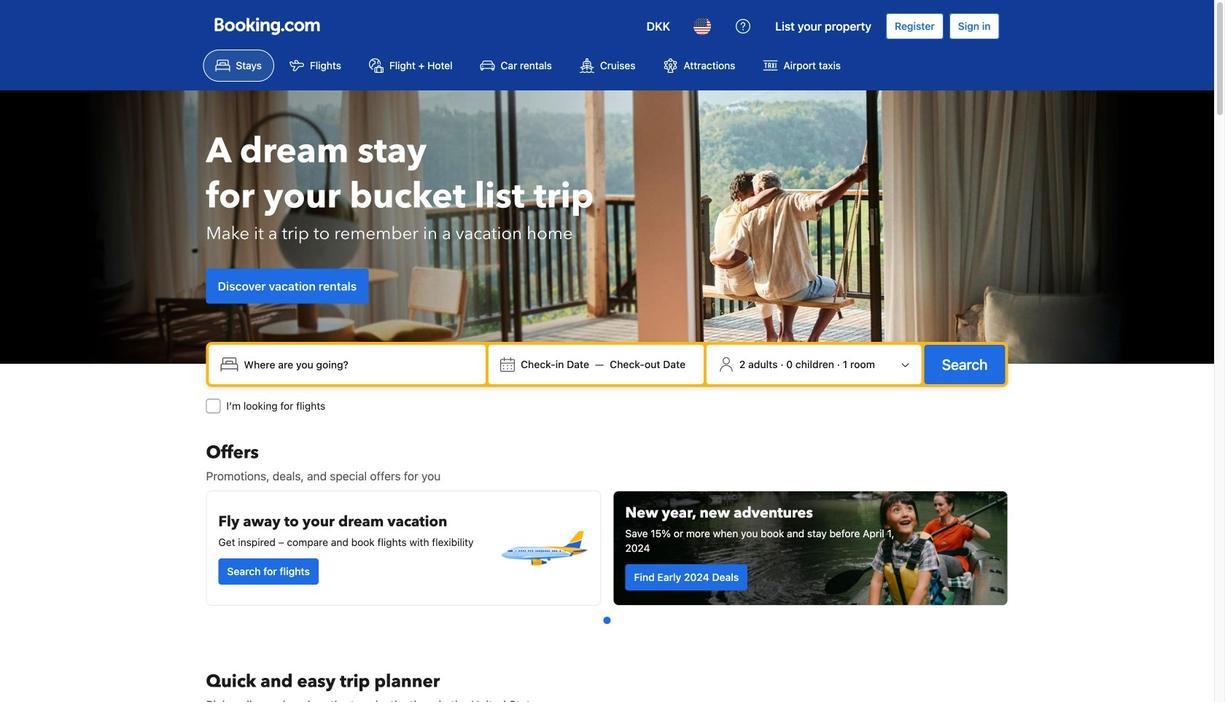Task type: describe. For each thing, give the bounding box(es) containing it.
a young girl and woman kayak on a river image
[[614, 492, 1008, 606]]

Where are you going? field
[[238, 352, 480, 378]]



Task type: vqa. For each thing, say whether or not it's contained in the screenshot.
bottommost dates
no



Task type: locate. For each thing, give the bounding box(es) containing it.
main content
[[200, 441, 1015, 703]]

fly away to your dream vacation image
[[499, 503, 589, 594]]

progress bar
[[604, 617, 611, 625]]

booking.com image
[[215, 18, 320, 35]]



